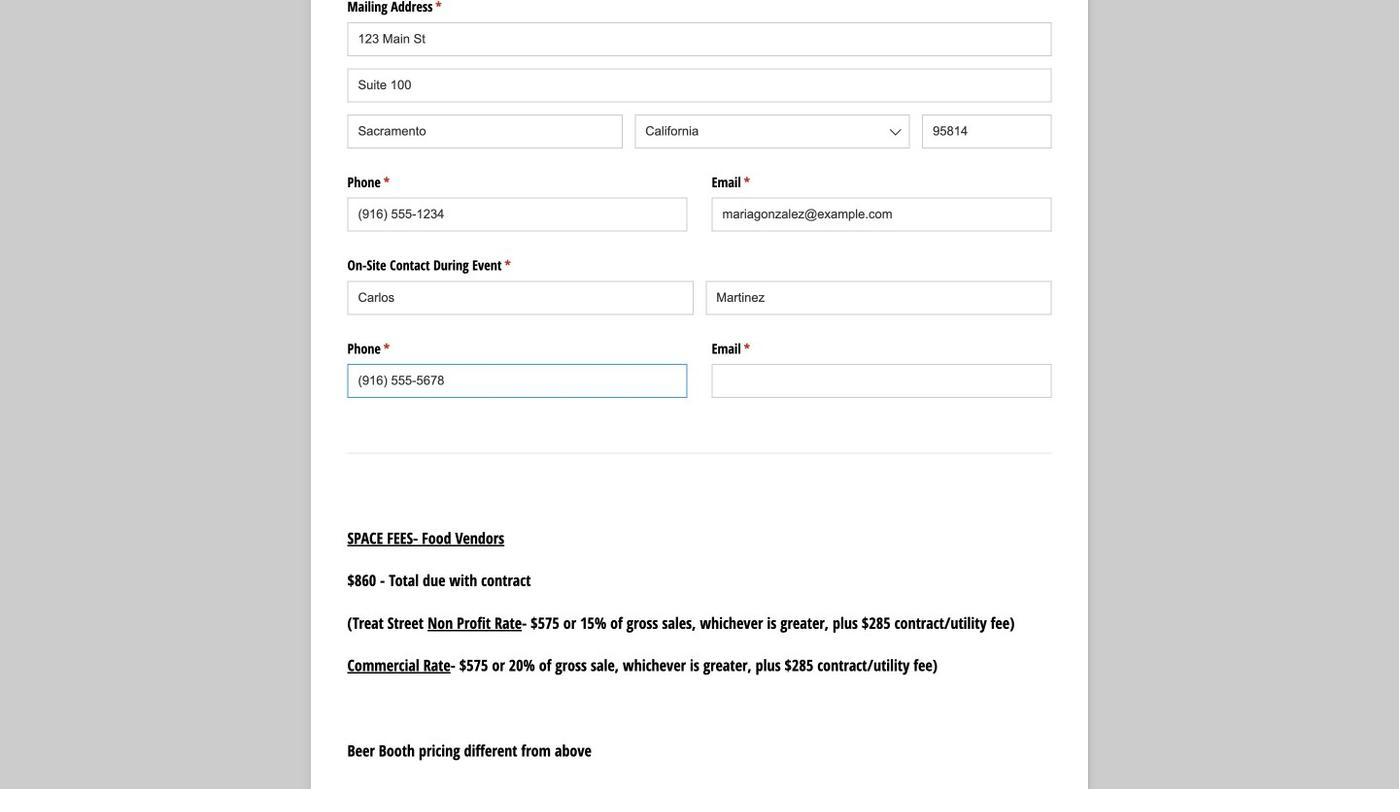 Task type: vqa. For each thing, say whether or not it's contained in the screenshot.
Address Line 1 "text box"
yes



Task type: describe. For each thing, give the bounding box(es) containing it.
Address Line 1 text field
[[347, 22, 1052, 56]]

Zip Code text field
[[922, 115, 1052, 148]]



Task type: locate. For each thing, give the bounding box(es) containing it.
First text field
[[347, 281, 693, 315]]

State text field
[[635, 115, 910, 148]]

None text field
[[347, 198, 687, 232]]

Address Line 2 text field
[[347, 68, 1052, 102]]

None text field
[[712, 198, 1052, 232], [347, 365, 687, 398], [712, 365, 1052, 398], [712, 198, 1052, 232], [347, 365, 687, 398], [712, 365, 1052, 398]]

Last text field
[[706, 281, 1052, 315]]

City text field
[[347, 115, 623, 148]]



